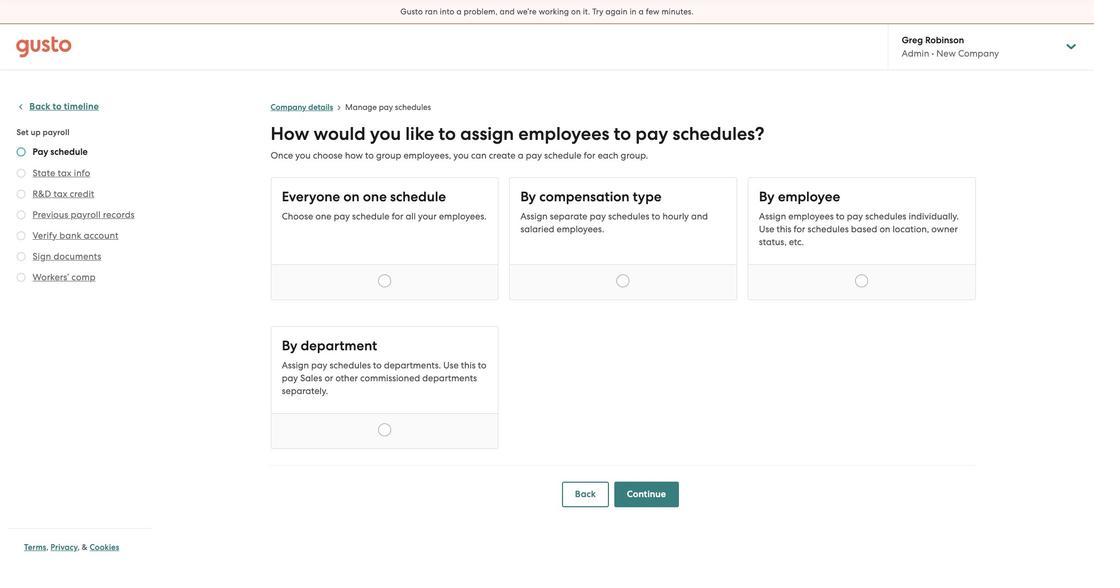 Task type: describe. For each thing, give the bounding box(es) containing it.
we're
[[517, 7, 537, 17]]

cookies button
[[90, 542, 119, 554]]

schedule inside how would you like to assign employees to pay schedules? once you choose how to group employees, you can create a pay schedule for each group.
[[545, 150, 582, 161]]

cookies
[[90, 543, 119, 553]]

workers' comp button
[[33, 271, 96, 284]]

greg
[[902, 35, 924, 46]]

manage pay schedules
[[346, 103, 431, 112]]

this inside the assign employees to pay schedules individually. use this for schedules based on location, owner status, etc.
[[777, 224, 792, 235]]

manage
[[346, 103, 377, 112]]

by compensation type
[[521, 189, 662, 205]]

0 vertical spatial employees.
[[439, 211, 487, 222]]

privacy link
[[51, 543, 78, 553]]

how would you like to assign employees to pay schedules? once you choose how to group employees, you can create a pay schedule for each group.
[[271, 123, 765, 161]]

0 horizontal spatial company
[[271, 103, 307, 112]]

back to timeline
[[29, 101, 99, 112]]

verify
[[33, 230, 57, 241]]

previous payroll records button
[[33, 209, 135, 221]]

verify bank account button
[[33, 229, 119, 242]]

etc.
[[789, 237, 804, 248]]

and inside the assign separate pay schedules to hourly and salaried employees.
[[692, 211, 709, 222]]

•
[[932, 48, 935, 59]]

assign pay schedules to departments. use this to pay sales or other commissioned departments separately.
[[282, 360, 487, 397]]

schedules up based
[[866, 211, 907, 222]]

on inside the assign employees to pay schedules individually. use this for schedules based on location, owner status, etc.
[[880, 224, 891, 235]]

few
[[646, 7, 660, 17]]

check image for verify
[[17, 231, 26, 241]]

pay right manage
[[379, 103, 393, 112]]

previous payroll records
[[33, 210, 135, 220]]

0 horizontal spatial and
[[500, 7, 515, 17]]

once
[[271, 150, 293, 161]]

schedules inside 'assign pay schedules to departments. use this to pay sales or other commissioned departments separately.'
[[330, 360, 371, 371]]

departments.
[[384, 360, 441, 371]]

try
[[593, 7, 604, 17]]

comp
[[72, 272, 96, 283]]

choose one pay schedule for all your employees.
[[282, 211, 487, 222]]

timeline
[[64, 101, 99, 112]]

account
[[84, 230, 119, 241]]

pay down everyone on one schedule
[[334, 211, 350, 222]]

employees. inside the assign separate pay schedules to hourly and salaried employees.
[[557, 224, 605, 235]]

again
[[606, 7, 628, 17]]

privacy
[[51, 543, 78, 553]]

assign for employee
[[760, 211, 787, 222]]

2 horizontal spatial a
[[639, 7, 644, 17]]

1 vertical spatial on
[[344, 189, 360, 205]]

employees inside the assign employees to pay schedules individually. use this for schedules based on location, owner status, etc.
[[789, 211, 834, 222]]

tax for credit
[[54, 189, 67, 199]]

by for by compensation type
[[521, 189, 536, 205]]

greg robinson admin • new company
[[902, 35, 1000, 59]]

continue
[[627, 489, 667, 500]]

tax for info
[[58, 168, 72, 179]]

or
[[325, 373, 333, 384]]

0 horizontal spatial you
[[295, 150, 311, 161]]

check image for workers'
[[17, 273, 26, 282]]

pay inside the assign separate pay schedules to hourly and salaried employees.
[[590, 211, 606, 222]]

schedules left based
[[808, 224, 849, 235]]

commissioned
[[360, 373, 420, 384]]

home image
[[16, 36, 72, 57]]

employees,
[[404, 150, 452, 161]]

gusto
[[401, 7, 423, 17]]

how
[[345, 150, 363, 161]]

pay schedule list
[[17, 146, 148, 286]]

company inside greg robinson admin • new company
[[959, 48, 1000, 59]]

sign
[[33, 251, 51, 262]]

verify bank account
[[33, 230, 119, 241]]

payroll inside previous payroll records button
[[71, 210, 101, 220]]

compensation
[[540, 189, 630, 205]]

1 , from the left
[[46, 543, 49, 553]]

schedules up like
[[395, 103, 431, 112]]

0 horizontal spatial payroll
[[43, 128, 70, 137]]

sales
[[300, 373, 322, 384]]

department
[[301, 338, 377, 354]]

1 horizontal spatial on
[[572, 7, 581, 17]]

up
[[31, 128, 41, 137]]

use inside the assign employees to pay schedules individually. use this for schedules based on location, owner status, etc.
[[760, 224, 775, 235]]

workers'
[[33, 272, 69, 283]]

use inside 'assign pay schedules to departments. use this to pay sales or other commissioned departments separately.'
[[444, 360, 459, 371]]

choose
[[313, 150, 343, 161]]

robinson
[[926, 35, 965, 46]]

by department
[[282, 338, 377, 354]]

separately.
[[282, 386, 328, 397]]

documents
[[54, 251, 101, 262]]

departments
[[423, 373, 477, 384]]

like
[[406, 123, 434, 145]]

schedule inside list
[[50, 146, 88, 158]]

for inside the assign employees to pay schedules individually. use this for schedules based on location, owner status, etc.
[[794, 224, 806, 235]]

can
[[471, 150, 487, 161]]

individually.
[[909, 211, 960, 222]]

back for back to timeline
[[29, 101, 50, 112]]

salaried
[[521, 224, 555, 235]]

other
[[336, 373, 358, 384]]

to inside the assign separate pay schedules to hourly and salaried employees.
[[652, 211, 661, 222]]

back for back
[[575, 489, 596, 500]]

0 horizontal spatial a
[[457, 7, 462, 17]]

sign documents button
[[33, 250, 101, 263]]

r&d tax credit button
[[33, 188, 94, 200]]

r&d tax credit
[[33, 189, 94, 199]]



Task type: vqa. For each thing, say whether or not it's contained in the screenshot.
•
yes



Task type: locate. For each thing, give the bounding box(es) containing it.
1 check image from the top
[[17, 148, 26, 157]]

0 vertical spatial payroll
[[43, 128, 70, 137]]

check image down check image
[[17, 211, 26, 220]]

a inside how would you like to assign employees to pay schedules? once you choose how to group employees, you can create a pay schedule for each group.
[[518, 150, 524, 161]]

0 horizontal spatial employees.
[[439, 211, 487, 222]]

5 check image from the top
[[17, 252, 26, 261]]

1 horizontal spatial employees.
[[557, 224, 605, 235]]

0 vertical spatial one
[[363, 189, 387, 205]]

to inside the assign employees to pay schedules individually. use this for schedules based on location, owner status, etc.
[[837, 211, 845, 222]]

info
[[74, 168, 90, 179]]

0 vertical spatial tax
[[58, 168, 72, 179]]

all
[[406, 211, 416, 222]]

set up payroll
[[17, 128, 70, 137]]

everyone
[[282, 189, 340, 205]]

2 , from the left
[[78, 543, 80, 553]]

schedule left each on the top of the page
[[545, 150, 582, 161]]

employees inside how would you like to assign employees to pay schedules? once you choose how to group employees, you can create a pay schedule for each group.
[[519, 123, 610, 145]]

check image for state
[[17, 169, 26, 178]]

by up separately.
[[282, 338, 298, 354]]

for
[[584, 150, 596, 161], [392, 211, 404, 222], [794, 224, 806, 235]]

schedules up other
[[330, 360, 371, 371]]

by left employee
[[760, 189, 775, 205]]

each
[[598, 150, 619, 161]]

1 horizontal spatial company
[[959, 48, 1000, 59]]

by for by department
[[282, 338, 298, 354]]

1 horizontal spatial employees
[[789, 211, 834, 222]]

credit
[[70, 189, 94, 199]]

0 horizontal spatial assign
[[282, 360, 309, 371]]

for inside how would you like to assign employees to pay schedules? once you choose how to group employees, you can create a pay schedule for each group.
[[584, 150, 596, 161]]

4 check image from the top
[[17, 231, 26, 241]]

0 horizontal spatial use
[[444, 360, 459, 371]]

1 horizontal spatial payroll
[[71, 210, 101, 220]]

for left each on the top of the page
[[584, 150, 596, 161]]

0 horizontal spatial ,
[[46, 543, 49, 553]]

payroll up pay schedule
[[43, 128, 70, 137]]

1 vertical spatial tax
[[54, 189, 67, 199]]

3 check image from the top
[[17, 211, 26, 220]]

schedule up all
[[390, 189, 446, 205]]

details
[[308, 103, 333, 112]]

type
[[633, 189, 662, 205]]

0 horizontal spatial for
[[392, 211, 404, 222]]

separate
[[550, 211, 588, 222]]

choose
[[282, 211, 313, 222]]

0 horizontal spatial by
[[282, 338, 298, 354]]

pay
[[379, 103, 393, 112], [636, 123, 669, 145], [526, 150, 542, 161], [334, 211, 350, 222], [590, 211, 606, 222], [847, 211, 864, 222], [311, 360, 328, 371], [282, 373, 298, 384]]

1 horizontal spatial this
[[777, 224, 792, 235]]

0 vertical spatial this
[[777, 224, 792, 235]]

employees. down separate
[[557, 224, 605, 235]]

0 vertical spatial on
[[572, 7, 581, 17]]

pay inside the assign employees to pay schedules individually. use this for schedules based on location, owner status, etc.
[[847, 211, 864, 222]]

and right 'hourly'
[[692, 211, 709, 222]]

location,
[[893, 224, 930, 235]]

previous
[[33, 210, 68, 220]]

pay up separately.
[[282, 373, 298, 384]]

this up status,
[[777, 224, 792, 235]]

0 vertical spatial for
[[584, 150, 596, 161]]

ran
[[425, 7, 438, 17]]

assign employees to pay schedules individually. use this for schedules based on location, owner status, etc.
[[760, 211, 960, 248]]

check image up check image
[[17, 169, 26, 178]]

1 horizontal spatial assign
[[521, 211, 548, 222]]

r&d
[[33, 189, 51, 199]]

on
[[572, 7, 581, 17], [344, 189, 360, 205], [880, 224, 891, 235]]

1 horizontal spatial a
[[518, 150, 524, 161]]

on up choose one pay schedule for all your employees.
[[344, 189, 360, 205]]

use
[[760, 224, 775, 235], [444, 360, 459, 371]]

employee
[[778, 189, 841, 205]]

by employee
[[760, 189, 841, 205]]

None button
[[271, 177, 499, 300], [510, 177, 738, 300], [748, 177, 976, 300], [271, 327, 499, 450], [271, 177, 499, 300], [510, 177, 738, 300], [748, 177, 976, 300], [271, 327, 499, 450]]

this inside 'assign pay schedules to departments. use this to pay sales or other commissioned departments separately.'
[[461, 360, 476, 371]]

group.
[[621, 150, 649, 161]]

company right the new
[[959, 48, 1000, 59]]

2 horizontal spatial you
[[454, 150, 469, 161]]

assign for compensation
[[521, 211, 548, 222]]

sign documents
[[33, 251, 101, 262]]

assign up status,
[[760, 211, 787, 222]]

payroll down credit in the top of the page
[[71, 210, 101, 220]]

records
[[103, 210, 135, 220]]

0 horizontal spatial this
[[461, 360, 476, 371]]

payroll
[[43, 128, 70, 137], [71, 210, 101, 220]]

0 horizontal spatial back
[[29, 101, 50, 112]]

2 horizontal spatial on
[[880, 224, 891, 235]]

pay up group.
[[636, 123, 669, 145]]

tax right r&d
[[54, 189, 67, 199]]

schedule
[[50, 146, 88, 158], [545, 150, 582, 161], [390, 189, 446, 205], [352, 211, 390, 222]]

None radio
[[378, 424, 391, 437]]

back inside button
[[29, 101, 50, 112]]

assign
[[461, 123, 514, 145]]

to inside button
[[53, 101, 62, 112]]

a
[[457, 7, 462, 17], [639, 7, 644, 17], [518, 150, 524, 161]]

2 check image from the top
[[17, 169, 26, 178]]

0 horizontal spatial one
[[316, 211, 332, 222]]

everyone on one schedule
[[282, 189, 446, 205]]

a right in
[[639, 7, 644, 17]]

one down everyone
[[316, 211, 332, 222]]

pay up sales
[[311, 360, 328, 371]]

1 vertical spatial and
[[692, 211, 709, 222]]

1 vertical spatial one
[[316, 211, 332, 222]]

in
[[630, 7, 637, 17]]

6 check image from the top
[[17, 273, 26, 282]]

employees
[[519, 123, 610, 145], [789, 211, 834, 222]]

a right create
[[518, 150, 524, 161]]

and left we're
[[500, 7, 515, 17]]

0 horizontal spatial employees
[[519, 123, 610, 145]]

state
[[33, 168, 55, 179]]

1 vertical spatial for
[[392, 211, 404, 222]]

you up 'group'
[[370, 123, 401, 145]]

assign for department
[[282, 360, 309, 371]]

working
[[539, 7, 569, 17]]

1 horizontal spatial you
[[370, 123, 401, 145]]

pay up based
[[847, 211, 864, 222]]

for up etc.
[[794, 224, 806, 235]]

check image
[[17, 148, 26, 157], [17, 169, 26, 178], [17, 211, 26, 220], [17, 231, 26, 241], [17, 252, 26, 261], [17, 273, 26, 282]]

your
[[418, 211, 437, 222]]

check image left sign in the left of the page
[[17, 252, 26, 261]]

employees up each on the top of the page
[[519, 123, 610, 145]]

schedule up state tax info button
[[50, 146, 88, 158]]

state tax info button
[[33, 167, 90, 180]]

one up choose one pay schedule for all your employees.
[[363, 189, 387, 205]]

set
[[17, 128, 29, 137]]

1 vertical spatial payroll
[[71, 210, 101, 220]]

1 horizontal spatial for
[[584, 150, 596, 161]]

company
[[959, 48, 1000, 59], [271, 103, 307, 112]]

,
[[46, 543, 49, 553], [78, 543, 80, 553]]

1 vertical spatial employees.
[[557, 224, 605, 235]]

schedules down type
[[609, 211, 650, 222]]

1 vertical spatial employees
[[789, 211, 834, 222]]

1 horizontal spatial ,
[[78, 543, 80, 553]]

2 horizontal spatial assign
[[760, 211, 787, 222]]

assign up salaried
[[521, 211, 548, 222]]

, left &
[[78, 543, 80, 553]]

0 vertical spatial use
[[760, 224, 775, 235]]

gusto ran into a problem, and we're working on it. try again in a few minutes.
[[401, 7, 694, 17]]

, left 'privacy' in the bottom left of the page
[[46, 543, 49, 553]]

based
[[852, 224, 878, 235]]

by for by employee
[[760, 189, 775, 205]]

2 horizontal spatial for
[[794, 224, 806, 235]]

hourly
[[663, 211, 689, 222]]

employees. right your on the top left
[[439, 211, 487, 222]]

employees down employee
[[789, 211, 834, 222]]

2 vertical spatial for
[[794, 224, 806, 235]]

2 vertical spatial on
[[880, 224, 891, 235]]

assign
[[521, 211, 548, 222], [760, 211, 787, 222], [282, 360, 309, 371]]

company details link
[[271, 103, 333, 112]]

0 horizontal spatial on
[[344, 189, 360, 205]]

None radio
[[378, 275, 391, 288], [617, 275, 630, 288], [856, 275, 869, 288], [378, 275, 391, 288], [617, 275, 630, 288], [856, 275, 869, 288]]

assign inside 'assign pay schedules to departments. use this to pay sales or other commissioned departments separately.'
[[282, 360, 309, 371]]

check image left verify
[[17, 231, 26, 241]]

company up how
[[271, 103, 307, 112]]

1 horizontal spatial back
[[575, 489, 596, 500]]

admin
[[902, 48, 930, 59]]

2 horizontal spatial by
[[760, 189, 775, 205]]

problem,
[[464, 7, 498, 17]]

assign inside the assign separate pay schedules to hourly and salaried employees.
[[521, 211, 548, 222]]

check image left pay at the top left
[[17, 148, 26, 157]]

pay right create
[[526, 150, 542, 161]]

0 vertical spatial and
[[500, 7, 515, 17]]

terms , privacy , & cookies
[[24, 543, 119, 553]]

workers' comp
[[33, 272, 96, 283]]

terms link
[[24, 543, 46, 553]]

schedule down everyone on one schedule
[[352, 211, 390, 222]]

back link
[[563, 482, 609, 508]]

back to timeline button
[[17, 101, 99, 113]]

into
[[440, 7, 455, 17]]

check image for previous
[[17, 211, 26, 220]]

check image
[[17, 190, 26, 199]]

1 horizontal spatial and
[[692, 211, 709, 222]]

and
[[500, 7, 515, 17], [692, 211, 709, 222]]

create
[[489, 150, 516, 161]]

schedules?
[[673, 123, 765, 145]]

owner
[[932, 224, 959, 235]]

for left all
[[392, 211, 404, 222]]

schedules inside the assign separate pay schedules to hourly and salaried employees.
[[609, 211, 650, 222]]

1 horizontal spatial use
[[760, 224, 775, 235]]

check image for sign
[[17, 252, 26, 261]]

assign separate pay schedules to hourly and salaried employees.
[[521, 211, 709, 235]]

use up status,
[[760, 224, 775, 235]]

on left it.
[[572, 7, 581, 17]]

status,
[[760, 237, 787, 248]]

pay
[[33, 146, 48, 158]]

this
[[777, 224, 792, 235], [461, 360, 476, 371]]

you right once
[[295, 150, 311, 161]]

1 horizontal spatial one
[[363, 189, 387, 205]]

1 vertical spatial company
[[271, 103, 307, 112]]

would
[[314, 123, 366, 145]]

assign inside the assign employees to pay schedules individually. use this for schedules based on location, owner status, etc.
[[760, 211, 787, 222]]

a right into in the left top of the page
[[457, 7, 462, 17]]

1 vertical spatial back
[[575, 489, 596, 500]]

company details
[[271, 103, 333, 112]]

check image left workers'
[[17, 273, 26, 282]]

by
[[521, 189, 536, 205], [760, 189, 775, 205], [282, 338, 298, 354]]

0 vertical spatial back
[[29, 101, 50, 112]]

minutes.
[[662, 7, 694, 17]]

state tax info
[[33, 168, 90, 179]]

pay down by compensation type
[[590, 211, 606, 222]]

group
[[376, 150, 402, 161]]

this up "departments"
[[461, 360, 476, 371]]

pay schedule
[[33, 146, 88, 158]]

schedules
[[395, 103, 431, 112], [609, 211, 650, 222], [866, 211, 907, 222], [808, 224, 849, 235], [330, 360, 371, 371]]

use up "departments"
[[444, 360, 459, 371]]

&
[[82, 543, 88, 553]]

it.
[[583, 7, 591, 17]]

0 vertical spatial company
[[959, 48, 1000, 59]]

0 vertical spatial employees
[[519, 123, 610, 145]]

tax left info
[[58, 168, 72, 179]]

1 vertical spatial use
[[444, 360, 459, 371]]

1 vertical spatial this
[[461, 360, 476, 371]]

terms
[[24, 543, 46, 553]]

new
[[937, 48, 957, 59]]

you left can on the top of the page
[[454, 150, 469, 161]]

assign up sales
[[282, 360, 309, 371]]

1 horizontal spatial by
[[521, 189, 536, 205]]

on right based
[[880, 224, 891, 235]]

by up salaried
[[521, 189, 536, 205]]

how
[[271, 123, 309, 145]]

continue button
[[615, 482, 679, 508]]



